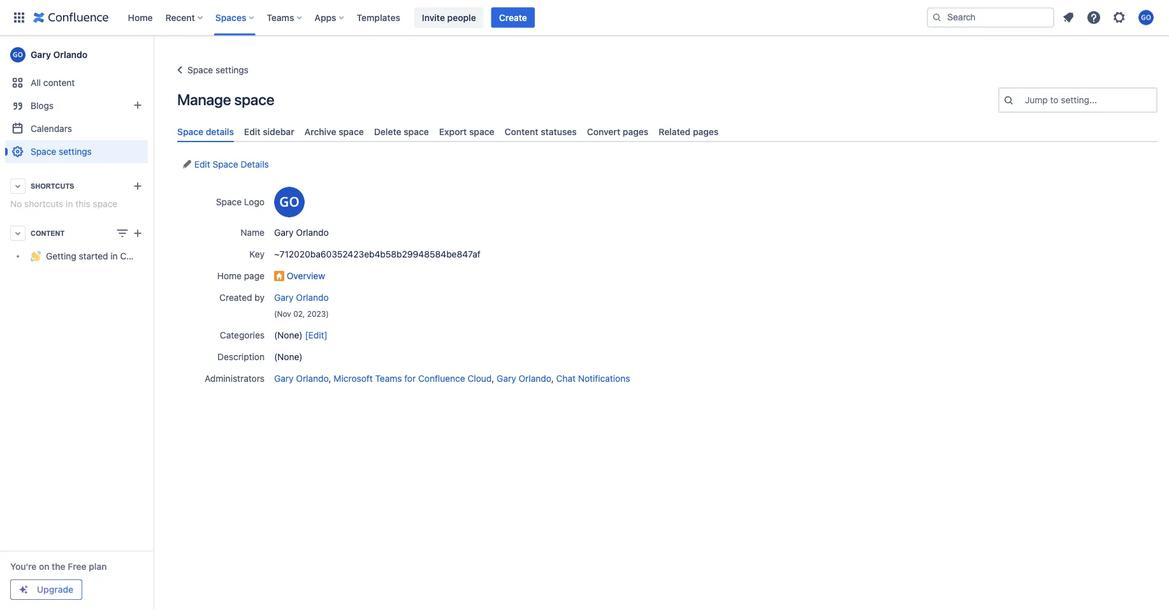 Task type: locate. For each thing, give the bounding box(es) containing it.
0 horizontal spatial teams
[[267, 12, 294, 23]]

help icon image
[[1086, 10, 1102, 25]]

space settings up "manage space"
[[187, 65, 249, 75]]

apps button
[[311, 7, 349, 28]]

orlando up "2023)"
[[296, 292, 329, 303]]

no
[[10, 199, 22, 209]]

banner containing home
[[0, 0, 1169, 36]]

1 , from the left
[[329, 373, 331, 384]]

confluence image
[[33, 10, 109, 25], [33, 10, 109, 25]]

0 horizontal spatial pages
[[623, 126, 648, 137]]

2 horizontal spatial edit
[[308, 330, 324, 341]]

calendars link
[[5, 117, 148, 140]]

created
[[219, 292, 252, 303]]

banner
[[0, 0, 1169, 36]]

content
[[505, 126, 538, 137], [31, 229, 64, 237]]

(none)
[[274, 330, 303, 341], [274, 352, 303, 362]]

1 horizontal spatial space settings link
[[172, 62, 249, 78]]

confluence down create a page 'image'
[[120, 251, 167, 261]]

space settings link down the calendars at the left of page
[[5, 140, 148, 163]]

templates link
[[353, 7, 404, 28]]

archive space
[[304, 126, 364, 137]]

space settings down the calendars at the left of page
[[31, 146, 92, 157]]

edit
[[244, 126, 260, 137], [194, 159, 210, 170], [308, 330, 324, 341]]

settings down the calendars link
[[59, 146, 92, 157]]

edit right edit icon
[[194, 159, 210, 170]]

gary orlando link
[[5, 42, 148, 68], [274, 292, 329, 303], [274, 373, 329, 384], [497, 373, 551, 384]]

settings
[[215, 65, 249, 75], [59, 146, 92, 157]]

settings up "manage space"
[[215, 65, 249, 75]]

1 horizontal spatial confluence
[[418, 373, 465, 384]]

0 vertical spatial home
[[128, 12, 153, 23]]

edit inside edit sidebar link
[[244, 126, 260, 137]]

gary orlando link left chat
[[497, 373, 551, 384]]

home up created
[[217, 271, 242, 281]]

cloud
[[468, 373, 492, 384]]

jump to setting...
[[1025, 95, 1097, 105]]

space settings
[[187, 65, 249, 75], [31, 146, 92, 157]]

gary
[[31, 49, 51, 60], [274, 227, 294, 238], [274, 292, 294, 303], [274, 373, 294, 384], [497, 373, 516, 384]]

home
[[128, 12, 153, 23], [217, 271, 242, 281]]

1 horizontal spatial content
[[505, 126, 538, 137]]

1 vertical spatial edit
[[194, 159, 210, 170]]

(none) edit
[[274, 330, 324, 341]]

you're
[[10, 561, 37, 572]]

1 vertical spatial (none)
[[274, 352, 303, 362]]

1 horizontal spatial ,
[[492, 373, 494, 384]]

statuses
[[541, 126, 577, 137]]

1 vertical spatial settings
[[59, 146, 92, 157]]

space right 'export'
[[469, 126, 494, 137]]

description
[[217, 352, 265, 362]]

0 horizontal spatial home
[[128, 12, 153, 23]]

this
[[75, 199, 90, 209]]

gary down (none) edit
[[274, 373, 294, 384]]

1 horizontal spatial teams
[[375, 373, 402, 384]]

gary orlando down space logo
[[274, 227, 329, 238]]

2 (none) from the top
[[274, 352, 303, 362]]

space for delete space
[[404, 126, 429, 137]]

chat notifications link
[[556, 373, 630, 384]]

create
[[499, 12, 527, 23]]

edit for edit space details
[[194, 159, 210, 170]]

0 horizontal spatial settings
[[59, 146, 92, 157]]

(none) down the (nov
[[274, 330, 303, 341]]

0 vertical spatial teams
[[267, 12, 294, 23]]

1 horizontal spatial edit
[[244, 126, 260, 137]]

space
[[187, 65, 213, 75], [177, 126, 203, 137], [31, 146, 56, 157], [213, 159, 238, 170], [216, 197, 242, 207]]

orlando down space logo
[[296, 227, 329, 238]]

1 vertical spatial in
[[111, 251, 118, 261]]

started
[[79, 251, 108, 261]]

0 horizontal spatial space settings link
[[5, 140, 148, 163]]

2 , from the left
[[492, 373, 494, 384]]

in left this
[[66, 199, 73, 209]]

0 vertical spatial in
[[66, 199, 73, 209]]

1 horizontal spatial gary orlando
[[274, 227, 329, 238]]

,
[[329, 373, 331, 384], [492, 373, 494, 384], [551, 373, 554, 384]]

shortcuts
[[31, 182, 74, 190]]

gary orlando
[[31, 49, 87, 60], [274, 227, 329, 238]]

home inside home link
[[128, 12, 153, 23]]

0 horizontal spatial ,
[[329, 373, 331, 384]]

teams left for
[[375, 373, 402, 384]]

confluence right for
[[418, 373, 465, 384]]

0 vertical spatial space settings
[[187, 65, 249, 75]]

invite
[[422, 12, 445, 23]]

home up collapse sidebar image
[[128, 12, 153, 23]]

export space
[[439, 126, 494, 137]]

templates
[[357, 12, 400, 23]]

1 horizontal spatial space settings
[[187, 65, 249, 75]]

all
[[31, 77, 41, 88]]

1 vertical spatial gary orlando
[[274, 227, 329, 238]]

1 vertical spatial space settings
[[31, 146, 92, 157]]

space settings link up manage
[[172, 62, 249, 78]]

content for content statuses
[[505, 126, 538, 137]]

2 pages from the left
[[693, 126, 719, 137]]

2 horizontal spatial ,
[[551, 373, 554, 384]]

space up "edit sidebar"
[[234, 91, 274, 108]]

1 horizontal spatial pages
[[693, 126, 719, 137]]

(none) down (none) edit
[[274, 352, 303, 362]]

in
[[66, 199, 73, 209], [111, 251, 118, 261]]

0 vertical spatial content
[[505, 126, 538, 137]]

space right this
[[93, 199, 117, 209]]

settings icon image
[[1112, 10, 1127, 25]]

0 horizontal spatial content
[[31, 229, 64, 237]]

0 horizontal spatial edit
[[194, 159, 210, 170]]

upgrade
[[37, 584, 73, 595]]

export
[[439, 126, 467, 137]]

in right started
[[111, 251, 118, 261]]

orlando left microsoft
[[296, 373, 329, 384]]

1 (none) from the top
[[274, 330, 303, 341]]

export space link
[[434, 121, 499, 142]]

0 horizontal spatial in
[[66, 199, 73, 209]]

space
[[234, 91, 274, 108], [339, 126, 364, 137], [404, 126, 429, 137], [469, 126, 494, 137], [93, 199, 117, 209]]

0 vertical spatial confluence
[[120, 251, 167, 261]]

(none) for (none)
[[274, 352, 303, 362]]

1 pages from the left
[[623, 126, 648, 137]]

pages right the related at the top of the page
[[693, 126, 719, 137]]

1 horizontal spatial in
[[111, 251, 118, 261]]

orlando inside "space" element
[[53, 49, 87, 60]]

confluence
[[120, 251, 167, 261], [418, 373, 465, 384]]

logo
[[244, 197, 265, 207]]

convert pages link
[[582, 121, 654, 142]]

gary orlando up content
[[31, 49, 87, 60]]

content inside dropdown button
[[31, 229, 64, 237]]

0 vertical spatial (none)
[[274, 330, 303, 341]]

0 horizontal spatial confluence
[[120, 251, 167, 261]]

1 horizontal spatial settings
[[215, 65, 249, 75]]

(none) for (none) edit
[[274, 330, 303, 341]]

gary up all
[[31, 49, 51, 60]]

getting started in confluence link
[[5, 245, 167, 268]]

space right delete
[[404, 126, 429, 137]]

spaces button
[[212, 7, 259, 28]]

notification icon image
[[1061, 10, 1076, 25]]

getting started in confluence
[[46, 251, 167, 261]]

0 vertical spatial space settings link
[[172, 62, 249, 78]]

space details link
[[172, 121, 239, 142]]

gary up the (nov
[[274, 292, 294, 303]]

related pages link
[[654, 121, 724, 142]]

0 horizontal spatial gary orlando
[[31, 49, 87, 60]]

teams
[[267, 12, 294, 23], [375, 373, 402, 384]]

0 horizontal spatial space settings
[[31, 146, 92, 157]]

pages
[[623, 126, 648, 137], [693, 126, 719, 137]]

all content
[[31, 77, 75, 88]]

edit down "2023)"
[[308, 330, 324, 341]]

no shortcuts in this space
[[10, 199, 117, 209]]

delete space link
[[369, 121, 434, 142]]

teams left apps
[[267, 12, 294, 23]]

0 vertical spatial gary orlando
[[31, 49, 87, 60]]

space right archive
[[339, 126, 364, 137]]

upgrade button
[[11, 580, 82, 599]]

edit left sidebar on the top left
[[244, 126, 260, 137]]

orlando up 'all content' link
[[53, 49, 87, 60]]

content up getting
[[31, 229, 64, 237]]

tab list
[[172, 121, 1163, 142]]

content left statuses
[[505, 126, 538, 137]]

pages right "convert"
[[623, 126, 648, 137]]

0 vertical spatial edit
[[244, 126, 260, 137]]

gary inside "space" element
[[31, 49, 51, 60]]

getting
[[46, 251, 76, 261]]

to
[[1050, 95, 1059, 105]]

content inside tab list
[[505, 126, 538, 137]]

orlando
[[53, 49, 87, 60], [296, 227, 329, 238], [296, 292, 329, 303], [296, 373, 329, 384], [519, 373, 551, 384]]

1 vertical spatial content
[[31, 229, 64, 237]]

0 vertical spatial settings
[[215, 65, 249, 75]]

1 vertical spatial home
[[217, 271, 242, 281]]

convert pages
[[587, 126, 648, 137]]

content statuses
[[505, 126, 577, 137]]

Search field
[[927, 7, 1054, 28]]

orlando left chat
[[519, 373, 551, 384]]

space for archive space
[[339, 126, 364, 137]]

create a blog image
[[130, 98, 145, 113]]

edit space details link
[[182, 159, 269, 170]]

1 vertical spatial teams
[[375, 373, 402, 384]]

2 vertical spatial edit
[[308, 330, 324, 341]]

1 horizontal spatial home
[[217, 271, 242, 281]]

free
[[68, 561, 86, 572]]

setting...
[[1061, 95, 1097, 105]]

Search settings text field
[[1025, 94, 1027, 106]]

confluence inside "space" element
[[120, 251, 167, 261]]

people
[[447, 12, 476, 23]]

blogs link
[[5, 94, 148, 117]]

notifications
[[578, 373, 630, 384]]

spaces
[[215, 12, 246, 23]]

by
[[255, 292, 265, 303]]



Task type: vqa. For each thing, say whether or not it's contained in the screenshot.


Task type: describe. For each thing, give the bounding box(es) containing it.
recent
[[165, 12, 195, 23]]

for
[[404, 373, 416, 384]]

the
[[52, 561, 65, 572]]

key
[[249, 249, 265, 260]]

manage
[[177, 91, 231, 108]]

space details
[[177, 126, 234, 137]]

gary right the cloud
[[497, 373, 516, 384]]

delete
[[374, 126, 401, 137]]

space for export space
[[469, 126, 494, 137]]

pages for related pages
[[693, 126, 719, 137]]

~712020ba60352423eb4b58b29948584be847af
[[274, 249, 481, 260]]

home for home
[[128, 12, 153, 23]]

space logo
[[216, 197, 265, 207]]

delete space
[[374, 126, 429, 137]]

edit sidebar
[[244, 126, 294, 137]]

1 vertical spatial confluence
[[418, 373, 465, 384]]

sidebar
[[263, 126, 294, 137]]

2023)
[[307, 309, 329, 318]]

related pages
[[659, 126, 719, 137]]

recent button
[[162, 7, 208, 28]]

content for content
[[31, 229, 64, 237]]

gary orlando inside "space" element
[[31, 49, 87, 60]]

teams inside popup button
[[267, 12, 294, 23]]

create a page image
[[130, 226, 145, 241]]

convert
[[587, 126, 620, 137]]

gary orlando link up 'all content' link
[[5, 42, 148, 68]]

add shortcut image
[[130, 178, 145, 194]]

chat
[[556, 373, 576, 384]]

space settings inside "space" element
[[31, 146, 92, 157]]

content button
[[5, 222, 148, 245]]

02,
[[293, 309, 305, 318]]

microsoft
[[334, 373, 373, 384]]

space inside 'link'
[[177, 126, 203, 137]]

microsoft teams for confluence cloud link
[[334, 373, 492, 384]]

gary orlando link up '02,'
[[274, 292, 329, 303]]

collapse sidebar image
[[139, 42, 167, 68]]

premium image
[[18, 585, 29, 595]]

space for manage space
[[234, 91, 274, 108]]

categories
[[220, 330, 265, 341]]

orlando inside the gary orlando (nov 02, 2023)
[[296, 292, 329, 303]]

calendars
[[31, 123, 72, 134]]

on
[[39, 561, 49, 572]]

overview
[[287, 271, 325, 281]]

details
[[241, 159, 269, 170]]

archive space link
[[299, 121, 369, 142]]

created by
[[219, 292, 265, 303]]

content
[[43, 77, 75, 88]]

invite people button
[[414, 7, 484, 28]]

gary inside the gary orlando (nov 02, 2023)
[[274, 292, 294, 303]]

jump
[[1025, 95, 1048, 105]]

gary down space logo
[[274, 227, 294, 238]]

1 vertical spatial space settings link
[[5, 140, 148, 163]]

home for home page
[[217, 271, 242, 281]]

pages for convert pages
[[623, 126, 648, 137]]

home page
[[217, 271, 265, 281]]

page
[[244, 271, 265, 281]]

edit space details
[[192, 159, 269, 170]]

search image
[[932, 12, 942, 23]]

3 , from the left
[[551, 373, 554, 384]]

space logo image
[[274, 187, 305, 217]]

name
[[241, 227, 265, 238]]

plan
[[89, 561, 107, 572]]

all content link
[[5, 71, 148, 94]]

manage space
[[177, 91, 274, 108]]

edit image
[[182, 159, 192, 170]]

your profile and preferences image
[[1138, 10, 1154, 25]]

content statuses link
[[499, 121, 582, 142]]

details
[[206, 126, 234, 137]]

appswitcher icon image
[[11, 10, 27, 25]]

you're on the free plan
[[10, 561, 107, 572]]

gary orlando (nov 02, 2023)
[[274, 292, 329, 318]]

in for shortcuts
[[66, 199, 73, 209]]

(nov
[[274, 309, 291, 318]]

edit for edit sidebar
[[244, 126, 260, 137]]

space element
[[0, 36, 167, 610]]

gary orlando , microsoft teams for confluence cloud , gary orlando , chat notifications
[[274, 373, 630, 384]]

invite people
[[422, 12, 476, 23]]

edit sidebar link
[[239, 121, 299, 142]]

shortcuts
[[24, 199, 63, 209]]

edit link
[[305, 330, 327, 341]]

global element
[[8, 0, 924, 35]]

in for started
[[111, 251, 118, 261]]

gary orlando link down (none) edit
[[274, 373, 329, 384]]

blogs
[[31, 100, 54, 111]]

teams button
[[263, 7, 307, 28]]

related
[[659, 126, 691, 137]]

tab list containing space details
[[172, 121, 1163, 142]]

home link
[[124, 7, 157, 28]]

administrators
[[205, 373, 265, 384]]

settings inside "space" element
[[59, 146, 92, 157]]

apps
[[315, 12, 336, 23]]

archive
[[304, 126, 336, 137]]

change view image
[[115, 226, 130, 241]]

shortcuts button
[[5, 175, 148, 198]]

create link
[[491, 7, 535, 28]]

overview link
[[287, 271, 325, 281]]



